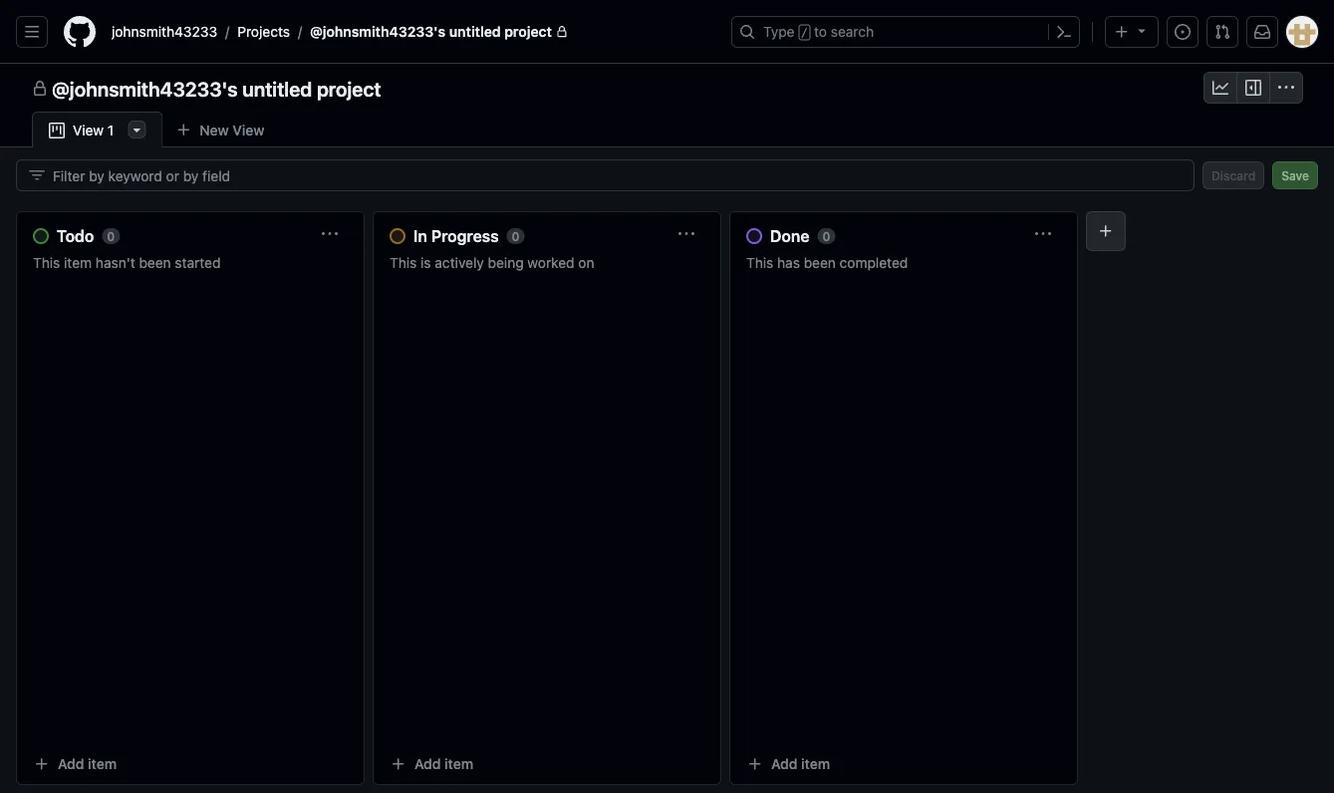 Task type: vqa. For each thing, say whether or not it's contained in the screenshot.
The Created On The Dates
no



Task type: describe. For each thing, give the bounding box(es) containing it.
/ for johnsmith43233
[[225, 23, 229, 40]]

view options for view 1 image
[[129, 122, 145, 138]]

new view
[[200, 122, 264, 138]]

homepage image
[[64, 16, 96, 48]]

type / to search
[[763, 23, 874, 40]]

discard
[[1212, 168, 1256, 182]]

0 for in progress
[[512, 229, 520, 243]]

completed
[[840, 254, 908, 271]]

2 been from the left
[[804, 254, 836, 271]]

1 horizontal spatial /
[[298, 23, 302, 40]]

issue opened image
[[1175, 24, 1191, 40]]

actively
[[435, 254, 484, 271]]

has
[[777, 254, 800, 271]]

view 1
[[73, 122, 114, 139]]

1 been from the left
[[139, 254, 171, 271]]

view inside popup button
[[232, 122, 264, 138]]

0 for done
[[823, 229, 831, 243]]

add a new column to the board image
[[1098, 223, 1114, 239]]

sc 9kayk9 0 image inside view filters region
[[29, 167, 45, 183]]

worked
[[528, 254, 575, 271]]

list containing johnsmith43233 / projects /
[[104, 16, 719, 48]]

triangle down image
[[1134, 22, 1150, 38]]

@johnsmith43233's untitled project link
[[302, 16, 576, 48]]

Filter by keyword or by field field
[[53, 160, 1178, 190]]

/ for type
[[801, 26, 808, 40]]

sc 9kayk9 0 image down git pull request icon
[[1213, 80, 1229, 96]]

is
[[421, 254, 431, 271]]

notifications image
[[1255, 24, 1270, 40]]

this has been completed
[[746, 254, 908, 271]]

in progress
[[414, 227, 499, 246]]

@johnsmith43233's untitled project inside project navigation
[[52, 77, 381, 100]]

todo
[[57, 227, 94, 246]]

johnsmith43233
[[112, 23, 217, 40]]

untitled inside project navigation
[[242, 77, 312, 100]]

search
[[831, 23, 874, 40]]

type
[[763, 23, 795, 40]]

@johnsmith43233's untitled project inside list
[[310, 23, 552, 40]]

view filters region
[[16, 159, 1318, 191]]

@johnsmith43233's inside project navigation
[[52, 77, 238, 100]]

started
[[175, 254, 221, 271]]

project inside navigation
[[317, 77, 381, 100]]

tab panel containing todo
[[0, 147, 1334, 793]]

this item hasn't been started
[[33, 254, 221, 271]]

to
[[814, 23, 827, 40]]

sc 9kayk9 0 image up view 1 link
[[32, 81, 48, 97]]

sc 9kayk9 0 image down "notifications" "image"
[[1246, 80, 1262, 96]]

this for done
[[746, 254, 774, 271]]

in progress column menu image
[[679, 226, 695, 242]]



Task type: locate. For each thing, give the bounding box(es) containing it.
2 horizontal spatial 0
[[823, 229, 831, 243]]

1 this from the left
[[33, 254, 60, 271]]

untitled inside "@johnsmith43233's untitled project" link
[[449, 23, 501, 40]]

0 up being
[[512, 229, 520, 243]]

1 horizontal spatial untitled
[[449, 23, 501, 40]]

untitled left lock image
[[449, 23, 501, 40]]

project
[[504, 23, 552, 40], [317, 77, 381, 100]]

2 view from the left
[[73, 122, 104, 139]]

been right has
[[804, 254, 836, 271]]

done column menu image
[[1035, 226, 1051, 242]]

done
[[770, 227, 810, 246]]

item
[[64, 254, 92, 271]]

1 vertical spatial @johnsmith43233's untitled project
[[52, 77, 381, 100]]

1 view from the left
[[232, 122, 264, 138]]

plus image
[[1114, 24, 1130, 40]]

save button
[[1273, 161, 1318, 189]]

1 vertical spatial sc 9kayk9 0 image
[[29, 167, 45, 183]]

0 vertical spatial sc 9kayk9 0 image
[[1278, 80, 1294, 96]]

untitled down projects link
[[242, 77, 312, 100]]

sc 9kayk9 0 image inside project navigation
[[1278, 80, 1294, 96]]

2 this from the left
[[390, 254, 417, 271]]

0 horizontal spatial project
[[317, 77, 381, 100]]

0 horizontal spatial untitled
[[242, 77, 312, 100]]

being
[[488, 254, 524, 271]]

1 vertical spatial @johnsmith43233's
[[52, 77, 238, 100]]

0 horizontal spatial been
[[139, 254, 171, 271]]

this
[[33, 254, 60, 271], [390, 254, 417, 271], [746, 254, 774, 271]]

command palette image
[[1056, 24, 1072, 40]]

list
[[104, 16, 719, 48]]

project navigation
[[0, 64, 1334, 112]]

todo column menu image
[[322, 226, 338, 242]]

2 horizontal spatial this
[[746, 254, 774, 271]]

this left has
[[746, 254, 774, 271]]

this is actively being worked on
[[390, 254, 594, 271]]

johnsmith43233 link
[[104, 16, 225, 48]]

new
[[200, 122, 229, 138]]

0 up hasn't
[[107, 229, 115, 243]]

2 horizontal spatial /
[[801, 26, 808, 40]]

/ inside "type / to search"
[[801, 26, 808, 40]]

1 horizontal spatial this
[[390, 254, 417, 271]]

progress
[[431, 227, 499, 246]]

1 horizontal spatial @johnsmith43233's
[[310, 23, 446, 40]]

0 vertical spatial project
[[504, 23, 552, 40]]

0 horizontal spatial sc 9kayk9 0 image
[[29, 167, 45, 183]]

1 vertical spatial untitled
[[242, 77, 312, 100]]

1
[[108, 122, 114, 139]]

discard button
[[1203, 161, 1265, 189]]

0
[[107, 229, 115, 243], [512, 229, 520, 243], [823, 229, 831, 243]]

1 horizontal spatial view
[[232, 122, 264, 138]]

this left is
[[390, 254, 417, 271]]

0 horizontal spatial view
[[73, 122, 104, 139]]

save
[[1282, 168, 1309, 182]]

0 for todo
[[107, 229, 115, 243]]

projects
[[237, 23, 290, 40]]

sc 9kayk9 0 image left view 1
[[49, 123, 65, 139]]

in
[[414, 227, 427, 246]]

sc 9kayk9 0 image
[[1213, 80, 1229, 96], [1246, 80, 1262, 96], [32, 81, 48, 97], [49, 123, 65, 139]]

been right hasn't
[[139, 254, 171, 271]]

1 horizontal spatial project
[[504, 23, 552, 40]]

sc 9kayk9 0 image inside view 1 link
[[49, 123, 65, 139]]

3 0 from the left
[[823, 229, 831, 243]]

tab list
[[32, 112, 309, 148]]

0 horizontal spatial 0
[[107, 229, 115, 243]]

/ right projects
[[298, 23, 302, 40]]

2 0 from the left
[[512, 229, 520, 243]]

sc 9kayk9 0 image
[[1278, 80, 1294, 96], [29, 167, 45, 183]]

1 vertical spatial project
[[317, 77, 381, 100]]

0 horizontal spatial this
[[33, 254, 60, 271]]

1 horizontal spatial been
[[804, 254, 836, 271]]

0 vertical spatial @johnsmith43233's untitled project
[[310, 23, 552, 40]]

sc 9kayk9 0 image up save "button" at the right of the page
[[1278, 80, 1294, 96]]

view
[[232, 122, 264, 138], [73, 122, 104, 139]]

new view button
[[163, 114, 277, 146]]

this for in progress
[[390, 254, 417, 271]]

project inside list
[[504, 23, 552, 40]]

been
[[139, 254, 171, 271], [804, 254, 836, 271]]

/
[[225, 23, 229, 40], [298, 23, 302, 40], [801, 26, 808, 40]]

git pull request image
[[1215, 24, 1231, 40]]

@johnsmith43233's untitled project
[[310, 23, 552, 40], [52, 77, 381, 100]]

@johnsmith43233's inside "@johnsmith43233's untitled project" link
[[310, 23, 446, 40]]

/ left projects
[[225, 23, 229, 40]]

0 horizontal spatial /
[[225, 23, 229, 40]]

1 horizontal spatial 0
[[512, 229, 520, 243]]

tab panel
[[0, 147, 1334, 793]]

@johnsmith43233's
[[310, 23, 446, 40], [52, 77, 238, 100]]

johnsmith43233 / projects /
[[112, 23, 302, 40]]

0 up this has been completed
[[823, 229, 831, 243]]

1 horizontal spatial sc 9kayk9 0 image
[[1278, 80, 1294, 96]]

view 1 link
[[32, 112, 163, 148]]

lock image
[[556, 26, 568, 38]]

sc 9kayk9 0 image down view 1 link
[[29, 167, 45, 183]]

this left item
[[33, 254, 60, 271]]

0 vertical spatial untitled
[[449, 23, 501, 40]]

tab list containing new view
[[32, 112, 309, 148]]

view right new
[[232, 122, 264, 138]]

projects link
[[229, 16, 298, 48]]

3 this from the left
[[746, 254, 774, 271]]

untitled
[[449, 23, 501, 40], [242, 77, 312, 100]]

/ left to
[[801, 26, 808, 40]]

1 0 from the left
[[107, 229, 115, 243]]

this for todo
[[33, 254, 60, 271]]

0 vertical spatial @johnsmith43233's
[[310, 23, 446, 40]]

hasn't
[[96, 254, 135, 271]]

0 horizontal spatial @johnsmith43233's
[[52, 77, 238, 100]]

view left the 1 at the top left
[[73, 122, 104, 139]]

on
[[578, 254, 594, 271]]



